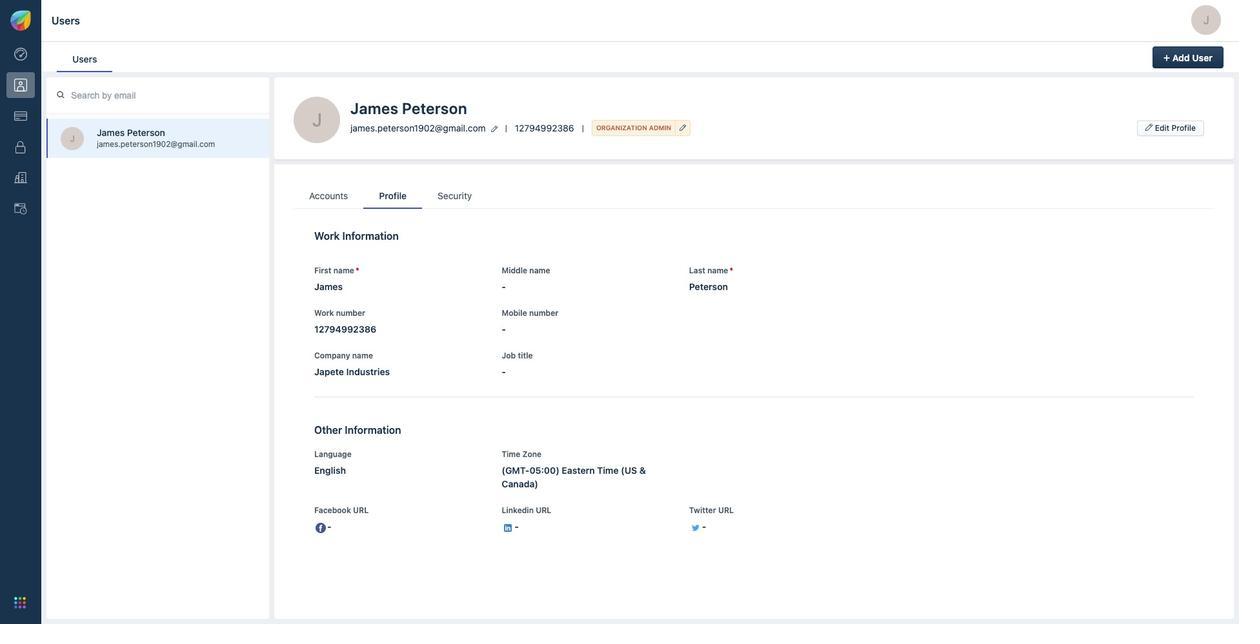 Task type: vqa. For each thing, say whether or not it's contained in the screenshot.
first number from right
yes



Task type: describe. For each thing, give the bounding box(es) containing it.
profile inside 'button'
[[1172, 123, 1196, 133]]

last
[[689, 266, 706, 276]]

zone
[[523, 450, 542, 459]]

information for other information
[[345, 425, 401, 436]]

twitter url
[[689, 506, 734, 516]]

name for -
[[530, 266, 550, 276]]

number for 12794992386
[[336, 308, 365, 318]]

canada)
[[502, 479, 538, 490]]

english
[[314, 465, 346, 476]]

time zone (gmt-05:00) eastern time (us & canada)
[[502, 450, 646, 490]]

information for work information
[[342, 230, 399, 242]]

(us
[[621, 465, 637, 476]]

linkedin url
[[502, 506, 552, 516]]

0 vertical spatial time
[[502, 450, 521, 459]]

twitter
[[689, 506, 716, 516]]

&
[[640, 465, 646, 476]]

freshworks switcher image
[[14, 598, 26, 609]]

name for james
[[334, 266, 354, 276]]

last name peterson
[[689, 266, 728, 292]]

- down the facebook
[[327, 521, 332, 532]]

1 | from the left
[[505, 123, 507, 133]]

highlighted element
[[46, 119, 269, 158]]

users tab panel
[[46, 77, 1234, 620]]

james inside first name james
[[314, 281, 343, 292]]

my subscriptions image
[[14, 110, 27, 123]]

- inside job title -
[[502, 367, 506, 378]]

tab list inside users "tab panel"
[[294, 184, 1215, 209]]

facebook url
[[314, 506, 369, 516]]

time zone element
[[502, 450, 542, 459]]

1 vertical spatial users
[[72, 54, 97, 65]]

industries
[[346, 367, 390, 378]]

work for work number 12794992386
[[314, 308, 334, 318]]

peterson for james peterson james.peterson1902@gmail.com
[[127, 127, 165, 138]]

security
[[438, 190, 472, 201]]

name for peterson
[[708, 266, 728, 276]]

neo admin center image
[[14, 48, 27, 61]]

peterson inside last name peterson
[[689, 281, 728, 292]]

add
[[1173, 52, 1190, 63]]

other information
[[314, 425, 401, 436]]

1 horizontal spatial time
[[597, 465, 619, 476]]

peterson for james peterson
[[402, 99, 467, 117]]

url for facebook url
[[353, 506, 369, 516]]

freshworks icon image
[[10, 10, 31, 31]]

language english
[[314, 450, 352, 476]]

james.peterson1902@gmail.com inside highlighted element
[[97, 139, 215, 149]]

add user
[[1173, 52, 1213, 63]]

middle name -
[[502, 266, 550, 292]]

first
[[314, 266, 331, 276]]

james for james peterson
[[351, 99, 399, 117]]

05:00)
[[530, 465, 560, 476]]

0 horizontal spatial 12794992386
[[314, 324, 377, 335]]

edit
[[1155, 123, 1170, 133]]

security image
[[14, 141, 27, 154]]

language
[[314, 450, 352, 459]]

organization admin
[[596, 124, 672, 132]]

admin
[[649, 124, 672, 132]]



Task type: locate. For each thing, give the bounding box(es) containing it.
name for japete
[[352, 351, 373, 361]]

job title -
[[502, 351, 533, 378]]

1 horizontal spatial profile
[[1172, 123, 1196, 133]]

james.peterson1902@gmail.com down search by email text field
[[97, 139, 215, 149]]

- down twitter
[[702, 521, 706, 532]]

mobile
[[502, 308, 527, 318]]

work for work information
[[314, 230, 340, 242]]

james.peterson1902@gmail.com
[[351, 123, 486, 134], [97, 139, 215, 149]]

information right other
[[345, 425, 401, 436]]

mobile number -
[[502, 308, 559, 335]]

0 horizontal spatial url
[[353, 506, 369, 516]]

- down 'job'
[[502, 367, 506, 378]]

profile picture image
[[1192, 5, 1221, 35]]

1 vertical spatial peterson
[[127, 127, 165, 138]]

1 vertical spatial information
[[345, 425, 401, 436]]

tab list containing accounts
[[294, 184, 1215, 209]]

time
[[502, 450, 521, 459], [597, 465, 619, 476]]

audit logs image
[[14, 203, 27, 216]]

2 vertical spatial james
[[314, 281, 343, 292]]

url right the linkedin
[[536, 506, 552, 516]]

1 horizontal spatial url
[[536, 506, 552, 516]]

12794992386
[[515, 123, 574, 134], [314, 324, 377, 335]]

users right neo admin center icon
[[72, 54, 97, 65]]

name inside 'middle name -'
[[530, 266, 550, 276]]

users image
[[14, 79, 27, 92]]

-
[[502, 281, 506, 292], [502, 324, 506, 335], [502, 367, 506, 378], [327, 521, 332, 532], [515, 521, 519, 532], [702, 521, 706, 532]]

number inside mobile number -
[[529, 308, 559, 318]]

work number 12794992386
[[314, 308, 377, 335]]

name right last
[[708, 266, 728, 276]]

1 url from the left
[[353, 506, 369, 516]]

work information
[[314, 230, 399, 242]]

number for -
[[529, 308, 559, 318]]

0 vertical spatial information
[[342, 230, 399, 242]]

- inside 'middle name -'
[[502, 281, 506, 292]]

0 horizontal spatial profile
[[379, 190, 407, 201]]

accounts
[[309, 190, 348, 201]]

number
[[336, 308, 365, 318], [529, 308, 559, 318]]

work down first name james on the top of the page
[[314, 308, 334, 318]]

linkedin
[[502, 506, 534, 516]]

profile up work information
[[379, 190, 407, 201]]

work inside work number 12794992386
[[314, 308, 334, 318]]

2 work from the top
[[314, 308, 334, 318]]

1 vertical spatial james.peterson1902@gmail.com
[[97, 139, 215, 149]]

0 vertical spatial james
[[351, 99, 399, 117]]

0 horizontal spatial time
[[502, 450, 521, 459]]

0 vertical spatial james.peterson1902@gmail.com
[[351, 123, 486, 134]]

james peterson
[[351, 99, 467, 117]]

2 number from the left
[[529, 308, 559, 318]]

company name japete industries
[[314, 351, 390, 378]]

tab list
[[294, 184, 1215, 209]]

time left (us
[[597, 465, 619, 476]]

peterson inside james peterson james.peterson1902@gmail.com
[[127, 127, 165, 138]]

number inside work number 12794992386
[[336, 308, 365, 318]]

name right middle
[[530, 266, 550, 276]]

2 | from the left
[[582, 123, 584, 133]]

number right mobile
[[529, 308, 559, 318]]

0 horizontal spatial james.peterson1902@gmail.com
[[97, 139, 215, 149]]

edit profile
[[1155, 123, 1196, 133]]

1 vertical spatial time
[[597, 465, 619, 476]]

peterson
[[402, 99, 467, 117], [127, 127, 165, 138], [689, 281, 728, 292]]

0 vertical spatial users
[[52, 15, 80, 26]]

james.peterson1902@gmail.com down james peterson
[[351, 123, 486, 134]]

number down first name james on the top of the page
[[336, 308, 365, 318]]

organization
[[596, 124, 647, 132]]

information
[[342, 230, 399, 242], [345, 425, 401, 436]]

1 horizontal spatial peterson
[[402, 99, 467, 117]]

3 url from the left
[[718, 506, 734, 516]]

james peterson james.peterson1902@gmail.com
[[97, 127, 215, 149]]

other
[[314, 425, 342, 436]]

james
[[351, 99, 399, 117], [97, 127, 125, 138], [314, 281, 343, 292]]

url
[[353, 506, 369, 516], [536, 506, 552, 516], [718, 506, 734, 516]]

1 vertical spatial james
[[97, 127, 125, 138]]

1 vertical spatial 12794992386
[[314, 324, 377, 335]]

james inside james peterson james.peterson1902@gmail.com
[[97, 127, 125, 138]]

1 vertical spatial work
[[314, 308, 334, 318]]

1 vertical spatial profile
[[379, 190, 407, 201]]

information up first name james on the top of the page
[[342, 230, 399, 242]]

james for james peterson james.peterson1902@gmail.com
[[97, 127, 125, 138]]

job
[[502, 351, 516, 361]]

company
[[314, 351, 350, 361]]

users right freshworks icon
[[52, 15, 80, 26]]

name right first
[[334, 266, 354, 276]]

1 horizontal spatial 12794992386
[[515, 123, 574, 134]]

first name james
[[314, 266, 354, 292]]

work up first
[[314, 230, 340, 242]]

users
[[52, 15, 80, 26], [72, 54, 97, 65]]

0 horizontal spatial |
[[505, 123, 507, 133]]

2 horizontal spatial peterson
[[689, 281, 728, 292]]

organization image
[[14, 172, 27, 185]]

0 vertical spatial 12794992386
[[515, 123, 574, 134]]

language element
[[314, 450, 352, 459]]

0 vertical spatial profile
[[1172, 123, 1196, 133]]

0 horizontal spatial number
[[336, 308, 365, 318]]

1 work from the top
[[314, 230, 340, 242]]

Search by email text field
[[70, 90, 256, 101]]

url right twitter
[[718, 506, 734, 516]]

2 horizontal spatial url
[[718, 506, 734, 516]]

- inside mobile number -
[[502, 324, 506, 335]]

2 horizontal spatial james
[[351, 99, 399, 117]]

edit profile button
[[1137, 120, 1205, 136]]

0 vertical spatial work
[[314, 230, 340, 242]]

facebook
[[314, 506, 351, 516]]

1 number from the left
[[336, 308, 365, 318]]

work
[[314, 230, 340, 242], [314, 308, 334, 318]]

middle
[[502, 266, 527, 276]]

url for linkedin url
[[536, 506, 552, 516]]

url for twitter url
[[718, 506, 734, 516]]

0 horizontal spatial peterson
[[127, 127, 165, 138]]

1 horizontal spatial number
[[529, 308, 559, 318]]

japete
[[314, 367, 344, 378]]

0 vertical spatial peterson
[[402, 99, 467, 117]]

name up industries on the bottom left
[[352, 351, 373, 361]]

(gmt-
[[502, 465, 530, 476]]

name
[[334, 266, 354, 276], [530, 266, 550, 276], [708, 266, 728, 276], [352, 351, 373, 361]]

user
[[1192, 52, 1213, 63]]

- down middle
[[502, 281, 506, 292]]

profile right edit
[[1172, 123, 1196, 133]]

1 horizontal spatial james.peterson1902@gmail.com
[[351, 123, 486, 134]]

2 url from the left
[[536, 506, 552, 516]]

|
[[505, 123, 507, 133], [582, 123, 584, 133]]

2 vertical spatial peterson
[[689, 281, 728, 292]]

eastern
[[562, 465, 595, 476]]

1 horizontal spatial |
[[582, 123, 584, 133]]

0 horizontal spatial james
[[97, 127, 125, 138]]

- down the linkedin
[[515, 521, 519, 532]]

title
[[518, 351, 533, 361]]

name inside last name peterson
[[708, 266, 728, 276]]

time up (gmt-
[[502, 450, 521, 459]]

- down mobile
[[502, 324, 506, 335]]

url right the facebook
[[353, 506, 369, 516]]

name inside first name james
[[334, 266, 354, 276]]

1 horizontal spatial james
[[314, 281, 343, 292]]

name inside company name japete industries
[[352, 351, 373, 361]]

profile
[[1172, 123, 1196, 133], [379, 190, 407, 201]]

add user button
[[1153, 46, 1224, 68]]



